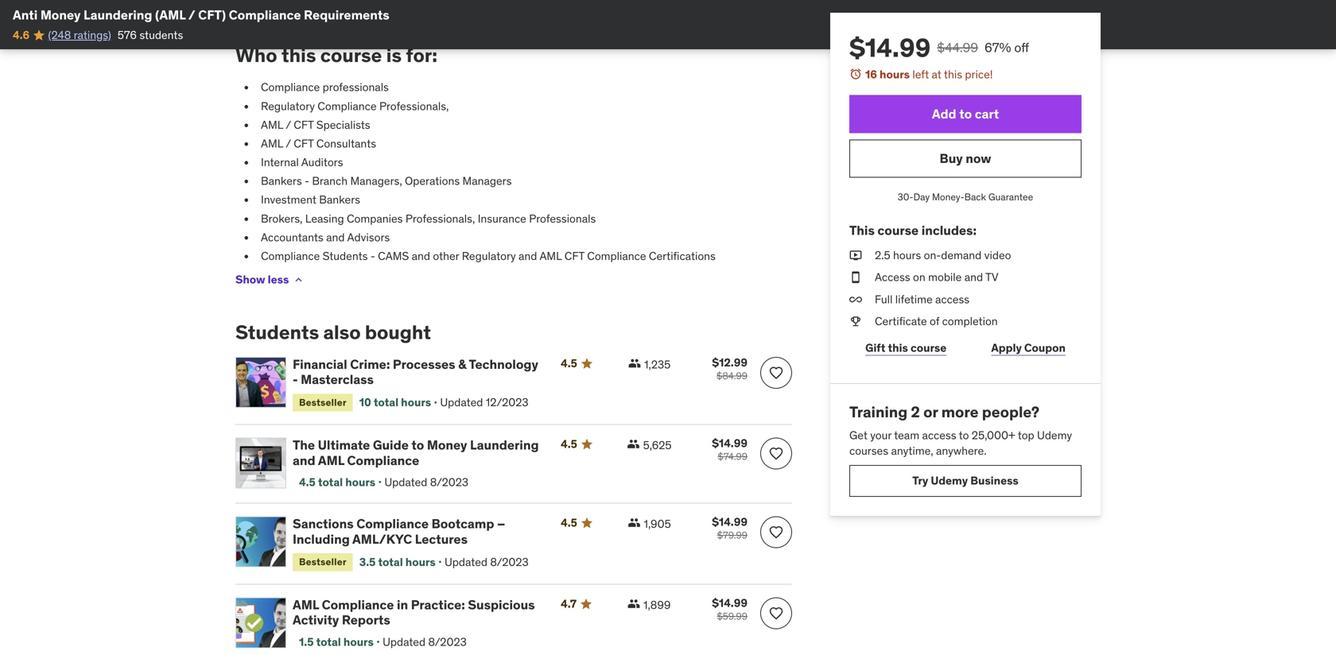 Task type: locate. For each thing, give the bounding box(es) containing it.
8/2023
[[430, 475, 469, 490], [490, 555, 529, 570], [428, 635, 467, 649]]

money up (248
[[40, 7, 81, 23]]

wishlist image right $84.99 at bottom right
[[768, 365, 784, 381]]

money right guide
[[427, 437, 467, 454]]

to up anywhere. in the right bottom of the page
[[959, 428, 969, 442]]

1,235
[[644, 357, 671, 372]]

important
[[344, 3, 393, 18]]

students
[[139, 28, 183, 42]]

updated down the lectures
[[445, 555, 488, 570]]

course down of
[[911, 341, 947, 355]]

have
[[475, 0, 499, 2]]

bankers down branch
[[319, 193, 360, 207]]

1 vertical spatial -
[[371, 249, 375, 263]]

this inside cams students, audit students, and others who have basic knowledge about compliance and aml and want to learn more about this important area.
[[323, 3, 341, 18]]

brokers,
[[261, 211, 303, 226]]

more right or
[[942, 402, 979, 422]]

xsmall image left 1,899 at the bottom
[[628, 598, 640, 611]]

business
[[971, 474, 1019, 488]]

xsmall image for $79.99
[[628, 517, 641, 530]]

the ultimate guide to money laundering and aml compliance link
[[293, 437, 542, 469]]

2 vertical spatial -
[[293, 372, 298, 388]]

2 horizontal spatial -
[[371, 249, 375, 263]]

2.5 hours on-demand video
[[875, 248, 1011, 263]]

updated 8/2023 for money
[[385, 475, 469, 490]]

to inside cams students, audit students, and others who have basic knowledge about compliance and aml and want to learn more about this important area.
[[774, 0, 785, 2]]

8/2023 down the ultimate guide to money laundering and aml compliance link
[[430, 475, 469, 490]]

$14.99 down the $74.99
[[712, 515, 748, 530]]

aml
[[702, 0, 724, 2], [261, 118, 283, 132], [261, 136, 283, 151], [540, 249, 562, 263], [318, 453, 344, 469], [293, 597, 319, 613]]

ratings)
[[74, 28, 111, 42]]

1,899
[[644, 598, 671, 612]]

1 vertical spatial students
[[235, 321, 319, 345]]

30-day money-back guarantee
[[898, 191, 1033, 203]]

576 students
[[118, 28, 183, 42]]

students also bought
[[235, 321, 431, 345]]

bestseller down masterclass
[[299, 396, 347, 409]]

8/2023 down –
[[490, 555, 529, 570]]

1 horizontal spatial udemy
[[1037, 428, 1072, 442]]

0 horizontal spatial cams
[[235, 0, 267, 2]]

25,000+
[[972, 428, 1016, 442]]

0 vertical spatial students
[[323, 249, 368, 263]]

4 wishlist image from the top
[[768, 606, 784, 622]]

access
[[935, 292, 970, 306], [922, 428, 957, 442]]

about right knowledge
[[587, 0, 616, 2]]

udemy right top
[[1037, 428, 1072, 442]]

training
[[850, 402, 908, 422]]

xsmall image right less
[[292, 274, 305, 286]]

specialists
[[316, 118, 370, 132]]

basic
[[501, 0, 528, 2]]

$14.99 down $84.99 at bottom right
[[712, 436, 748, 451]]

total right "1.5"
[[316, 635, 341, 649]]

sanctions compliance bootcamp – including aml/kyc lectures
[[293, 516, 505, 548]]

0 vertical spatial course
[[320, 43, 382, 67]]

ultimate
[[318, 437, 370, 454]]

try
[[913, 474, 929, 488]]

0 vertical spatial -
[[305, 174, 309, 188]]

total for 10
[[374, 396, 399, 410]]

course up 2.5
[[878, 222, 919, 239]]

xsmall image left 5,625
[[627, 438, 640, 451]]

area.
[[395, 3, 420, 18]]

2 vertical spatial 8/2023
[[428, 635, 467, 649]]

$59.99
[[717, 611, 748, 623]]

cft
[[294, 118, 314, 132], [294, 136, 314, 151], [565, 249, 585, 263]]

managers,
[[350, 174, 402, 188]]

$44.99
[[937, 39, 978, 56]]

cams down advisors
[[378, 249, 409, 263]]

2
[[911, 402, 920, 422]]

1.5 total hours
[[299, 635, 374, 649]]

xsmall image
[[850, 270, 862, 285], [292, 274, 305, 286], [850, 314, 862, 329], [627, 438, 640, 451], [628, 517, 641, 530]]

practice:
[[411, 597, 465, 613]]

hours down financial crime: processes & technology - masterclass
[[401, 396, 431, 410]]

more
[[263, 3, 289, 18], [942, 402, 979, 422]]

or
[[924, 402, 938, 422]]

1 vertical spatial 8/2023
[[490, 555, 529, 570]]

$14.99 $44.99 67% off
[[850, 32, 1029, 64]]

4.5
[[561, 356, 577, 371], [561, 437, 577, 452], [299, 475, 316, 490], [561, 516, 577, 530]]

updated down the ultimate guide to money laundering and aml compliance at left
[[385, 475, 427, 490]]

hours for 10 total hours
[[401, 396, 431, 410]]

video
[[985, 248, 1011, 263]]

less
[[268, 273, 289, 287]]

professionals, down for:
[[379, 99, 449, 113]]

at
[[932, 67, 942, 82]]

cft left 'specialists'
[[294, 118, 314, 132]]

1 horizontal spatial money
[[427, 437, 467, 454]]

$14.99
[[850, 32, 931, 64], [712, 436, 748, 451], [712, 515, 748, 530], [712, 596, 748, 611]]

wishlist image
[[768, 365, 784, 381], [768, 446, 784, 462], [768, 525, 784, 541], [768, 606, 784, 622]]

xsmall image left the full
[[850, 292, 862, 307]]

bestseller for -
[[299, 396, 347, 409]]

guarantee
[[989, 191, 1033, 203]]

students, up important
[[347, 0, 393, 2]]

2 vertical spatial updated 8/2023
[[383, 635, 467, 649]]

course inside the gift this course link
[[911, 341, 947, 355]]

updated 8/2023 for suspicious
[[383, 635, 467, 649]]

wishlist image for the ultimate guide to money laundering and aml compliance
[[768, 446, 784, 462]]

$84.99
[[717, 370, 748, 382]]

$14.99 down $79.99
[[712, 596, 748, 611]]

2 vertical spatial course
[[911, 341, 947, 355]]

$14.99 for $14.99 $79.99
[[712, 515, 748, 530]]

total right 3.5
[[378, 555, 403, 570]]

0 horizontal spatial more
[[263, 3, 289, 18]]

aml inside the ultimate guide to money laundering and aml compliance
[[318, 453, 344, 469]]

1 students, from the left
[[269, 0, 316, 2]]

professionals,
[[379, 99, 449, 113], [406, 211, 475, 226]]

hours down reports
[[344, 635, 374, 649]]

xsmall image left "access"
[[850, 270, 862, 285]]

about
[[587, 0, 616, 2], [291, 3, 320, 18]]

xsmall image
[[850, 248, 862, 263], [850, 292, 862, 307], [628, 357, 641, 370], [628, 598, 640, 611]]

10
[[359, 396, 371, 410]]

- left branch
[[305, 174, 309, 188]]

1 horizontal spatial bankers
[[319, 193, 360, 207]]

0 vertical spatial bestseller
[[299, 396, 347, 409]]

wishlist image right $79.99
[[768, 525, 784, 541]]

(248
[[48, 28, 71, 42]]

about down audit
[[291, 3, 320, 18]]

regulatory up the internal
[[261, 99, 315, 113]]

updated for 1.5 total hours
[[383, 635, 426, 649]]

4.5 for the ultimate guide to money laundering and aml compliance
[[561, 437, 577, 452]]

1.5
[[299, 635, 314, 649]]

updated down &
[[440, 396, 483, 410]]

0 horizontal spatial udemy
[[931, 474, 968, 488]]

1 horizontal spatial laundering
[[470, 437, 539, 454]]

updated for 4.5 total hours
[[385, 475, 427, 490]]

0 vertical spatial cft
[[294, 118, 314, 132]]

- inside financial crime: processes & technology - masterclass
[[293, 372, 298, 388]]

suspicious
[[468, 597, 535, 613]]

people?
[[982, 402, 1040, 422]]

and inside the ultimate guide to money laundering and aml compliance
[[293, 453, 316, 469]]

xsmall image down the this
[[850, 248, 862, 263]]

total down ultimate
[[318, 475, 343, 490]]

this right gift
[[888, 341, 908, 355]]

xsmall image left 1,905
[[628, 517, 641, 530]]

updated down the aml compliance in practice: suspicious activity reports
[[383, 635, 426, 649]]

udemy right try
[[931, 474, 968, 488]]

to right guide
[[412, 437, 424, 454]]

0 horizontal spatial students,
[[269, 0, 316, 2]]

laundering
[[83, 7, 152, 23], [470, 437, 539, 454]]

3.5 total hours
[[359, 555, 436, 570]]

regulatory down the insurance
[[462, 249, 516, 263]]

to right want
[[774, 0, 785, 2]]

students down advisors
[[323, 249, 368, 263]]

add to cart
[[932, 106, 999, 122]]

aml compliance in practice: suspicious activity reports link
[[293, 597, 542, 629]]

course up professionals
[[320, 43, 382, 67]]

is
[[386, 43, 402, 67]]

total
[[374, 396, 399, 410], [318, 475, 343, 490], [378, 555, 403, 570], [316, 635, 341, 649]]

1 vertical spatial more
[[942, 402, 979, 422]]

8/2023 down practice:
[[428, 635, 467, 649]]

course for gift
[[911, 341, 947, 355]]

2 vertical spatial /
[[286, 136, 291, 151]]

updated for 3.5 total hours
[[445, 555, 488, 570]]

0 horizontal spatial laundering
[[83, 7, 152, 23]]

2.5
[[875, 248, 891, 263]]

0 vertical spatial professionals,
[[379, 99, 449, 113]]

0 horizontal spatial bankers
[[261, 174, 302, 188]]

wishlist image right the $74.99
[[768, 446, 784, 462]]

to left cart
[[960, 106, 972, 122]]

1 horizontal spatial students,
[[347, 0, 393, 2]]

compliance inside the ultimate guide to money laundering and aml compliance
[[347, 453, 419, 469]]

0 vertical spatial /
[[188, 7, 195, 23]]

laundering up 576
[[83, 7, 152, 23]]

1 vertical spatial cams
[[378, 249, 409, 263]]

technology
[[469, 356, 538, 373]]

1 horizontal spatial students
[[323, 249, 368, 263]]

add to cart button
[[850, 95, 1082, 133]]

want
[[748, 0, 772, 2]]

1 horizontal spatial about
[[587, 0, 616, 2]]

total right "10"
[[374, 396, 399, 410]]

tv
[[986, 270, 999, 285]]

updated 8/2023 down aml compliance in practice: suspicious activity reports 'link' at the left bottom of page
[[383, 635, 467, 649]]

0 vertical spatial laundering
[[83, 7, 152, 23]]

2 bestseller from the top
[[299, 556, 347, 568]]

this down audit
[[323, 3, 341, 18]]

cft down professionals
[[565, 249, 585, 263]]

$14.99 up 16
[[850, 32, 931, 64]]

0 vertical spatial 8/2023
[[430, 475, 469, 490]]

1 bestseller from the top
[[299, 396, 347, 409]]

hours right 2.5
[[893, 248, 921, 263]]

full
[[875, 292, 893, 306]]

wishlist image for aml compliance in practice: suspicious activity reports
[[768, 606, 784, 622]]

hours down ultimate
[[345, 475, 376, 490]]

$14.99 for $14.99 $44.99 67% off
[[850, 32, 931, 64]]

1 vertical spatial cft
[[294, 136, 314, 151]]

price!
[[965, 67, 993, 82]]

updated 8/2023 down –
[[445, 555, 529, 570]]

bestseller
[[299, 396, 347, 409], [299, 556, 347, 568]]

cams inside the compliance professionals regulatory compliance professionals, aml / cft specialists aml / cft consultants internal auditors bankers - branch managers, operations managers investment bankers brokers, leasing companies professionals, insurance professionals accountants and advisors compliance students - cams and other regulatory and aml cft compliance certifications
[[378, 249, 409, 263]]

cart
[[975, 106, 999, 122]]

0 vertical spatial access
[[935, 292, 970, 306]]

compliance inside the aml compliance in practice: suspicious activity reports
[[322, 597, 394, 613]]

access inside training 2 or more people? get your team access to 25,000+ top udemy courses anytime, anywhere.
[[922, 428, 957, 442]]

12/2023
[[486, 396, 529, 410]]

- down advisors
[[371, 249, 375, 263]]

1 vertical spatial /
[[286, 118, 291, 132]]

gift this course
[[866, 341, 947, 355]]

course
[[320, 43, 382, 67], [878, 222, 919, 239], [911, 341, 947, 355]]

students inside the compliance professionals regulatory compliance professionals, aml / cft specialists aml / cft consultants internal auditors bankers - branch managers, operations managers investment bankers brokers, leasing companies professionals, insurance professionals accountants and advisors compliance students - cams and other regulatory and aml cft compliance certifications
[[323, 249, 368, 263]]

this right at
[[944, 67, 963, 82]]

xsmall image left 1,235
[[628, 357, 641, 370]]

total for 3.5
[[378, 555, 403, 570]]

bootcamp
[[432, 516, 494, 532]]

your
[[870, 428, 892, 442]]

students down less
[[235, 321, 319, 345]]

1 vertical spatial bestseller
[[299, 556, 347, 568]]

- left masterclass
[[293, 372, 298, 388]]

compliance inside cams students, audit students, and others who have basic knowledge about compliance and aml and want to learn more about this important area.
[[619, 0, 678, 2]]

hours for 3.5 total hours
[[406, 555, 436, 570]]

total for 4.5
[[318, 475, 343, 490]]

0 horizontal spatial about
[[291, 3, 320, 18]]

udemy inside training 2 or more people? get your team access to 25,000+ top udemy courses anytime, anywhere.
[[1037, 428, 1072, 442]]

1 vertical spatial access
[[922, 428, 957, 442]]

0 horizontal spatial -
[[293, 372, 298, 388]]

access down mobile
[[935, 292, 970, 306]]

and
[[396, 0, 415, 2], [681, 0, 699, 2], [727, 0, 745, 2], [326, 230, 345, 245], [412, 249, 430, 263], [519, 249, 537, 263], [965, 270, 983, 285], [293, 453, 316, 469]]

laundering down 12/2023
[[470, 437, 539, 454]]

access down or
[[922, 428, 957, 442]]

xsmall image for full lifetime access
[[850, 292, 862, 307]]

bestseller down the including at bottom
[[299, 556, 347, 568]]

cams
[[235, 0, 267, 2], [378, 249, 409, 263]]

1 vertical spatial regulatory
[[462, 249, 516, 263]]

hours down 'sanctions compliance bootcamp – including aml/kyc lectures' 'link'
[[406, 555, 436, 570]]

/
[[188, 7, 195, 23], [286, 118, 291, 132], [286, 136, 291, 151]]

0 vertical spatial cams
[[235, 0, 267, 2]]

$14.99 for $14.99 $74.99
[[712, 436, 748, 451]]

0 vertical spatial money
[[40, 7, 81, 23]]

updated 8/2023 down the ultimate guide to money laundering and aml compliance link
[[385, 475, 469, 490]]

0 horizontal spatial students
[[235, 321, 319, 345]]

cft up auditors
[[294, 136, 314, 151]]

1 vertical spatial money
[[427, 437, 467, 454]]

xsmall image inside show less button
[[292, 274, 305, 286]]

1 vertical spatial bankers
[[319, 193, 360, 207]]

576
[[118, 28, 137, 42]]

team
[[894, 428, 920, 442]]

xsmall image left certificate
[[850, 314, 862, 329]]

1 horizontal spatial cams
[[378, 249, 409, 263]]

cams up the learn
[[235, 0, 267, 2]]

hours for 1.5 total hours
[[344, 635, 374, 649]]

this right who
[[282, 43, 316, 67]]

students, left audit
[[269, 0, 316, 2]]

updated 8/2023
[[385, 475, 469, 490], [445, 555, 529, 570], [383, 635, 467, 649]]

wishlist image right $59.99
[[768, 606, 784, 622]]

0 vertical spatial updated 8/2023
[[385, 475, 469, 490]]

1 wishlist image from the top
[[768, 365, 784, 381]]

1 horizontal spatial regulatory
[[462, 249, 516, 263]]

0 vertical spatial more
[[263, 3, 289, 18]]

money-
[[932, 191, 965, 203]]

updated 12/2023
[[440, 396, 529, 410]]

0 vertical spatial udemy
[[1037, 428, 1072, 442]]

1 horizontal spatial more
[[942, 402, 979, 422]]

bankers down the internal
[[261, 174, 302, 188]]

3 wishlist image from the top
[[768, 525, 784, 541]]

this
[[323, 3, 341, 18], [282, 43, 316, 67], [944, 67, 963, 82], [888, 341, 908, 355]]

lectures
[[415, 531, 468, 548]]

1 vertical spatial laundering
[[470, 437, 539, 454]]

crime:
[[350, 356, 390, 373]]

investment
[[261, 193, 317, 207]]

0 vertical spatial regulatory
[[261, 99, 315, 113]]

2 wishlist image from the top
[[768, 446, 784, 462]]

who this course is for:
[[235, 43, 438, 67]]

more right the learn
[[263, 3, 289, 18]]

professionals, up other
[[406, 211, 475, 226]]

apply coupon button
[[975, 332, 1082, 364]]



Task type: describe. For each thing, give the bounding box(es) containing it.
branch
[[312, 174, 348, 188]]

bestseller for aml/kyc
[[299, 556, 347, 568]]

compliance professionals regulatory compliance professionals, aml / cft specialists aml / cft consultants internal auditors bankers - branch managers, operations managers investment bankers brokers, leasing companies professionals, insurance professionals accountants and advisors compliance students - cams and other regulatory and aml cft compliance certifications
[[261, 80, 716, 263]]

wishlist image for sanctions compliance bootcamp – including aml/kyc lectures
[[768, 525, 784, 541]]

xsmall image for full lifetime access
[[850, 270, 862, 285]]

$74.99
[[718, 451, 748, 463]]

to inside training 2 or more people? get your team access to 25,000+ top udemy courses anytime, anywhere.
[[959, 428, 969, 442]]

$14.99 for $14.99 $59.99
[[712, 596, 748, 611]]

gift this course link
[[850, 332, 963, 364]]

including
[[293, 531, 350, 548]]

financial crime: processes & technology - masterclass
[[293, 356, 538, 388]]

show
[[235, 273, 265, 287]]

4.6
[[13, 28, 30, 42]]

4.5 for financial crime: processes & technology - masterclass
[[561, 356, 577, 371]]

cams inside cams students, audit students, and others who have basic knowledge about compliance and aml and want to learn more about this important area.
[[235, 0, 267, 2]]

2 vertical spatial cft
[[565, 249, 585, 263]]

money inside the ultimate guide to money laundering and aml compliance
[[427, 437, 467, 454]]

buy now button
[[850, 140, 1082, 178]]

updated for 10 total hours
[[440, 396, 483, 410]]

$12.99 $84.99
[[712, 356, 748, 382]]

in
[[397, 597, 408, 613]]

16 hours left at this price!
[[865, 67, 993, 82]]

professionals
[[323, 80, 389, 94]]

for:
[[406, 43, 438, 67]]

8/2023 for money
[[430, 475, 469, 490]]

course for who
[[320, 43, 382, 67]]

try udemy business link
[[850, 465, 1082, 497]]

access
[[875, 270, 911, 285]]

anti
[[13, 7, 38, 23]]

anytime,
[[891, 444, 934, 458]]

auditors
[[301, 155, 343, 169]]

$12.99
[[712, 356, 748, 370]]

this
[[850, 222, 875, 239]]

sanctions
[[293, 516, 354, 532]]

guide
[[373, 437, 409, 454]]

reports
[[342, 612, 390, 629]]

3.5
[[359, 555, 376, 570]]

4.7
[[561, 597, 577, 611]]

apply coupon
[[991, 341, 1066, 355]]

to inside button
[[960, 106, 972, 122]]

to inside the ultimate guide to money laundering and aml compliance
[[412, 437, 424, 454]]

show less button
[[235, 264, 305, 296]]

0 vertical spatial about
[[587, 0, 616, 2]]

requirements
[[304, 7, 390, 23]]

consultants
[[316, 136, 376, 151]]

others
[[417, 0, 449, 2]]

more inside training 2 or more people? get your team access to 25,000+ top udemy courses anytime, anywhere.
[[942, 402, 979, 422]]

aml inside the aml compliance in practice: suspicious activity reports
[[293, 597, 319, 613]]

xsmall image for $74.99
[[627, 438, 640, 451]]

buy now
[[940, 150, 992, 167]]

audit
[[318, 0, 344, 2]]

learn
[[235, 3, 260, 18]]

4.5 for sanctions compliance bootcamp – including aml/kyc lectures
[[561, 516, 577, 530]]

2 students, from the left
[[347, 0, 393, 2]]

(248 ratings)
[[48, 28, 111, 42]]

compliance inside 'sanctions compliance bootcamp – including aml/kyc lectures'
[[357, 516, 429, 532]]

show less
[[235, 273, 289, 287]]

$14.99 $79.99
[[712, 515, 748, 542]]

5,625
[[643, 438, 672, 453]]

apply
[[991, 341, 1022, 355]]

0 horizontal spatial money
[[40, 7, 81, 23]]

activity
[[293, 612, 339, 629]]

certifications
[[649, 249, 716, 263]]

bought
[[365, 321, 431, 345]]

certificate
[[875, 314, 927, 328]]

masterclass
[[301, 372, 374, 388]]

gift
[[866, 341, 886, 355]]

completion
[[942, 314, 998, 328]]

more inside cams students, audit students, and others who have basic knowledge about compliance and aml and want to learn more about this important area.
[[263, 3, 289, 18]]

anywhere.
[[936, 444, 987, 458]]

demand
[[941, 248, 982, 263]]

hours for 4.5 total hours
[[345, 475, 376, 490]]

1 vertical spatial course
[[878, 222, 919, 239]]

managers
[[463, 174, 512, 188]]

total for 1.5
[[316, 635, 341, 649]]

$14.99 $59.99
[[712, 596, 748, 623]]

top
[[1018, 428, 1035, 442]]

wishlist image for financial crime: processes & technology - masterclass
[[768, 365, 784, 381]]

xsmall image for 1,899
[[628, 598, 640, 611]]

16
[[865, 67, 877, 82]]

xsmall image for 1,235
[[628, 357, 641, 370]]

get
[[850, 428, 868, 442]]

training 2 or more people? get your team access to 25,000+ top udemy courses anytime, anywhere.
[[850, 402, 1072, 458]]

xsmall image for 2.5 hours on-demand video
[[850, 248, 862, 263]]

1 horizontal spatial -
[[305, 174, 309, 188]]

1 vertical spatial udemy
[[931, 474, 968, 488]]

8/2023 for suspicious
[[428, 635, 467, 649]]

day
[[914, 191, 930, 203]]

mobile
[[928, 270, 962, 285]]

anti money laundering (aml / cft) compliance requirements
[[13, 7, 390, 23]]

now
[[966, 150, 992, 167]]

alarm image
[[850, 68, 862, 80]]

cams students, audit students, and others who have basic knowledge about compliance and aml and want to learn more about this important area.
[[235, 0, 785, 18]]

laundering inside the ultimate guide to money laundering and aml compliance
[[470, 437, 539, 454]]

internal
[[261, 155, 299, 169]]

of
[[930, 314, 940, 328]]

certificate of completion
[[875, 314, 998, 328]]

0 vertical spatial bankers
[[261, 174, 302, 188]]

0 horizontal spatial regulatory
[[261, 99, 315, 113]]

lifetime
[[895, 292, 933, 306]]

on-
[[924, 248, 941, 263]]

1 vertical spatial professionals,
[[406, 211, 475, 226]]

–
[[497, 516, 505, 532]]

1 vertical spatial updated 8/2023
[[445, 555, 529, 570]]

cft)
[[198, 7, 226, 23]]

1 vertical spatial about
[[291, 3, 320, 18]]

this course includes:
[[850, 222, 977, 239]]

operations
[[405, 174, 460, 188]]

4.5 total hours
[[299, 475, 376, 490]]

(aml
[[155, 7, 186, 23]]

off
[[1014, 39, 1029, 56]]

aml inside cams students, audit students, and others who have basic knowledge about compliance and aml and want to learn more about this important area.
[[702, 0, 724, 2]]

add
[[932, 106, 957, 122]]

hours right 16
[[880, 67, 910, 82]]

who
[[235, 43, 277, 67]]

processes
[[393, 356, 455, 373]]

$14.99 $74.99
[[712, 436, 748, 463]]

accountants
[[261, 230, 324, 245]]



Task type: vqa. For each thing, say whether or not it's contained in the screenshot.
2023
no



